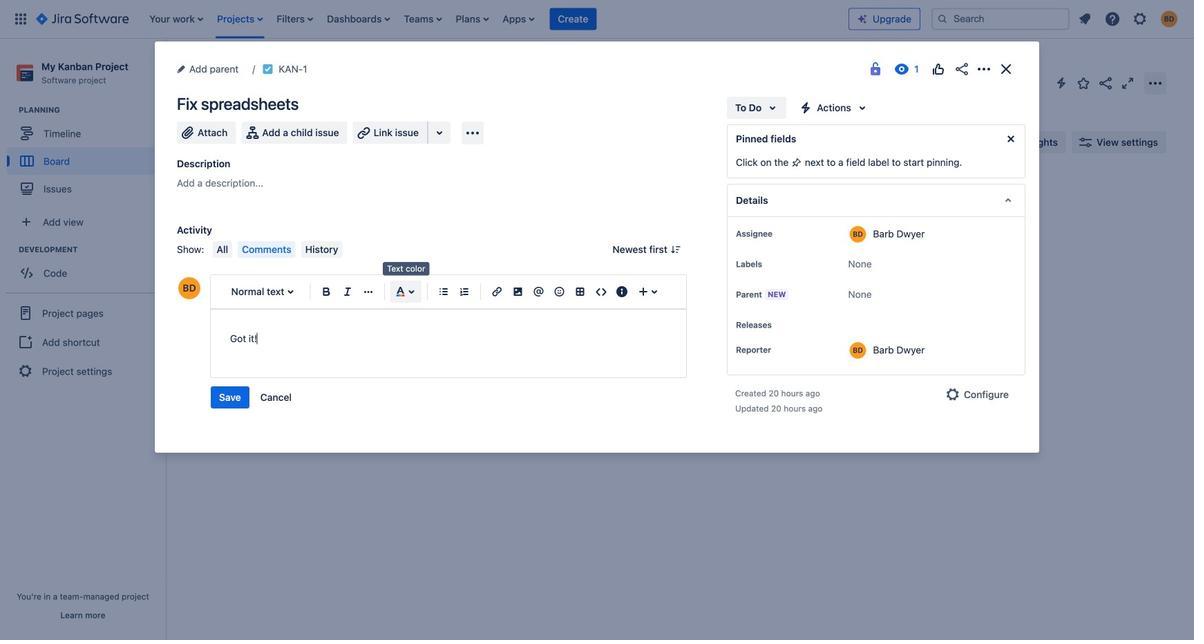 Task type: describe. For each thing, give the bounding box(es) containing it.
table image
[[572, 284, 589, 300]]

sidebar element
[[0, 39, 166, 640]]

1 vertical spatial task image
[[205, 250, 216, 261]]

1 list item from the left
[[145, 0, 207, 38]]

details element
[[727, 184, 1026, 217]]

4 list item from the left
[[323, 0, 394, 38]]

search image
[[938, 13, 949, 25]]

star kan board image
[[1076, 75, 1093, 92]]

link image
[[489, 284, 506, 300]]

1 heading from the top
[[19, 105, 165, 116]]

Comment - Main content area, start typing to enter text. text field
[[230, 331, 667, 347]]

8 list item from the left
[[550, 0, 597, 38]]

emoji image
[[551, 284, 568, 300]]

6 list item from the left
[[452, 0, 493, 38]]

info panel image
[[614, 284, 631, 300]]

link web pages and more image
[[431, 124, 448, 141]]

numbered list ⌘⇧7 image
[[456, 284, 473, 300]]

5 list item from the left
[[400, 0, 446, 38]]

7 list item from the left
[[499, 0, 539, 38]]

2 list item from the left
[[213, 0, 267, 38]]

0 horizontal spatial list
[[143, 0, 849, 38]]

more formatting image
[[360, 284, 377, 300]]

italic ⌘i image
[[340, 284, 356, 300]]

actions image
[[976, 61, 993, 77]]



Task type: locate. For each thing, give the bounding box(es) containing it.
add people image
[[340, 134, 357, 151]]

menu bar
[[210, 241, 345, 258]]

1 horizontal spatial list
[[1073, 7, 1187, 31]]

group
[[7, 105, 165, 207], [7, 244, 165, 291], [6, 293, 160, 391], [211, 387, 300, 409]]

0 vertical spatial heading
[[19, 105, 165, 116]]

bullet list ⌘⇧8 image
[[436, 284, 452, 300]]

Search field
[[932, 8, 1070, 30]]

list item
[[145, 0, 207, 38], [213, 0, 267, 38], [273, 0, 317, 38], [323, 0, 394, 38], [400, 0, 446, 38], [452, 0, 493, 38], [499, 0, 539, 38], [550, 0, 597, 38]]

0 horizontal spatial task image
[[205, 250, 216, 261]]

add app image
[[465, 125, 481, 141]]

hide message image
[[1003, 131, 1020, 147]]

add image, video, or file image
[[510, 284, 526, 300]]

code snippet image
[[593, 284, 610, 300]]

mention image
[[531, 284, 547, 300]]

banner
[[0, 0, 1195, 39]]

None search field
[[932, 8, 1070, 30]]

vote options: no one has voted for this issue yet. image
[[931, 61, 947, 77]]

2 heading from the top
[[19, 244, 165, 255]]

more information about barb dwyer image
[[850, 226, 867, 243]]

bold ⌘b image
[[319, 284, 335, 300]]

copy link to issue image
[[305, 63, 316, 74]]

dialog
[[155, 41, 1040, 453]]

more information about barb dwyer image
[[850, 342, 867, 359]]

1 horizontal spatial task image
[[262, 64, 273, 75]]

0 vertical spatial task image
[[262, 64, 273, 75]]

task image
[[262, 64, 273, 75], [205, 250, 216, 261]]

1 vertical spatial heading
[[19, 244, 165, 255]]

list
[[143, 0, 849, 38], [1073, 7, 1187, 31]]

3 list item from the left
[[273, 0, 317, 38]]

heading
[[19, 105, 165, 116], [19, 244, 165, 255]]

primary element
[[8, 0, 849, 38]]

jira software image
[[36, 11, 129, 27], [36, 11, 129, 27]]

parent pin to top. only you can see pinned fields. image
[[792, 289, 803, 300]]

close image
[[998, 61, 1015, 77]]

Search this board text field
[[195, 130, 259, 155]]

tooltip
[[383, 262, 430, 276]]

create column image
[[781, 181, 798, 198]]

enter full screen image
[[1120, 75, 1137, 92]]



Task type: vqa. For each thing, say whether or not it's contained in the screenshot.
"Close" image
yes



